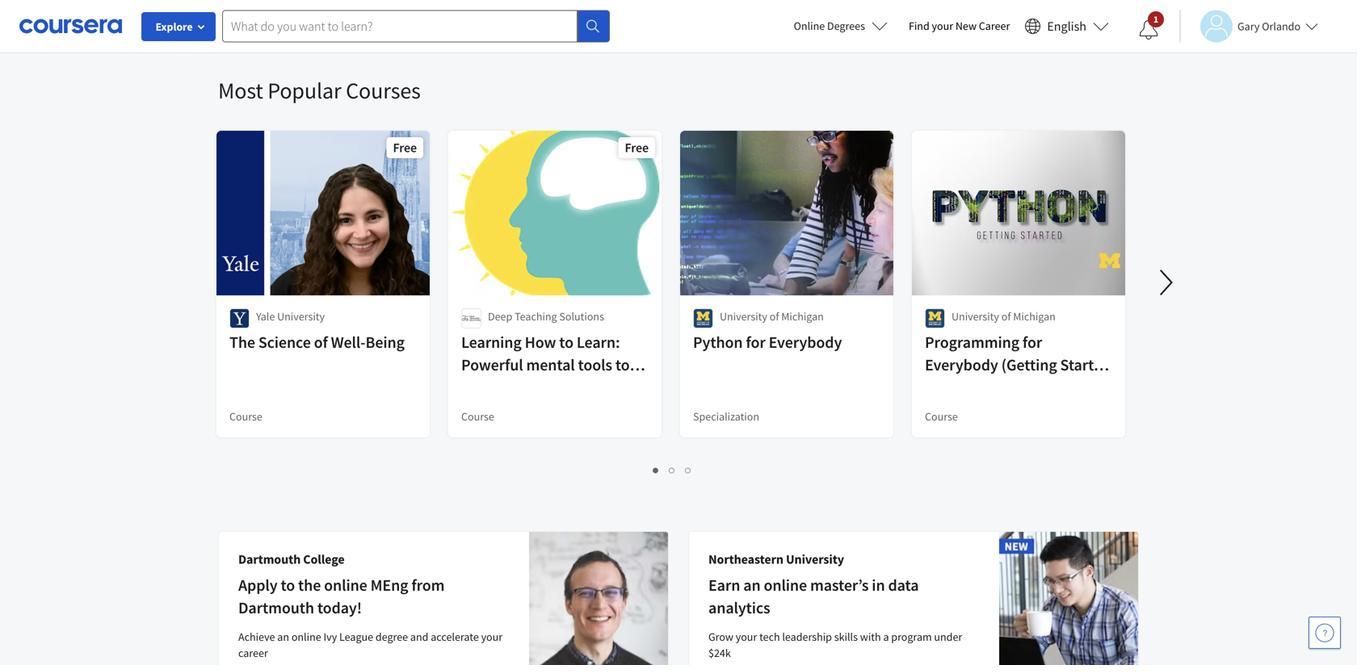 Task type: vqa. For each thing, say whether or not it's contained in the screenshot.
"Next Slide" image
yes



Task type: locate. For each thing, give the bounding box(es) containing it.
analytics
[[709, 598, 771, 619]]

2 free from the left
[[625, 140, 649, 156]]

1 horizontal spatial 1
[[1154, 13, 1159, 25]]

0 horizontal spatial everybody
[[769, 333, 842, 353]]

university of michigan for programming
[[952, 310, 1056, 324]]

0 horizontal spatial michigan
[[782, 310, 824, 324]]

career
[[238, 647, 268, 661]]

to left the the
[[281, 576, 295, 596]]

an
[[744, 576, 761, 596], [277, 630, 289, 645]]

0 horizontal spatial to
[[281, 576, 295, 596]]

0 horizontal spatial for
[[746, 333, 766, 353]]

grow
[[709, 630, 734, 645]]

0 horizontal spatial university of michigan
[[720, 310, 824, 324]]

1 vertical spatial 1 button
[[649, 461, 665, 479]]

an inside northeastern university earn an online master's in data analytics
[[744, 576, 761, 596]]

0 vertical spatial with
[[925, 378, 956, 398]]

career
[[979, 19, 1010, 33]]

to right how
[[559, 333, 574, 353]]

0 vertical spatial list
[[218, 0, 1127, 13]]

university up 'programming'
[[952, 310, 1000, 324]]

1 for from the left
[[746, 333, 766, 353]]

1 horizontal spatial everybody
[[925, 355, 999, 375]]

for up (getting
[[1023, 333, 1043, 353]]

0 horizontal spatial your
[[481, 630, 503, 645]]

2 horizontal spatial your
[[932, 19, 954, 33]]

michigan
[[782, 310, 824, 324], [1014, 310, 1056, 324]]

2 horizontal spatial online
[[764, 576, 807, 596]]

online left ivy
[[292, 630, 321, 645]]

programming for everybody (getting started with python)
[[925, 333, 1111, 398]]

northeastern
[[709, 552, 784, 568]]

find your new career
[[909, 19, 1010, 33]]

online inside northeastern university earn an online master's in data analytics
[[764, 576, 807, 596]]

3 course from the left
[[925, 410, 958, 424]]

0 vertical spatial 1 button
[[1127, 11, 1172, 49]]

3
[[686, 462, 692, 478]]

1 horizontal spatial online
[[324, 576, 367, 596]]

courses
[[346, 76, 421, 105]]

to right the tools
[[616, 355, 630, 375]]

0 vertical spatial dartmouth
[[238, 552, 301, 568]]

0 horizontal spatial online
[[292, 630, 321, 645]]

for right python
[[746, 333, 766, 353]]

online inside achieve an online ivy league degree and accelerate your career
[[292, 630, 321, 645]]

list
[[218, 0, 1127, 13], [218, 461, 1127, 479]]

northeastern university earn an online master's in data analytics
[[709, 552, 919, 619]]

1 vertical spatial to
[[616, 355, 630, 375]]

your inside achieve an online ivy league degree and accelerate your career
[[481, 630, 503, 645]]

degree
[[376, 630, 408, 645]]

course down "help"
[[461, 410, 494, 424]]

everybody for python for everybody
[[769, 333, 842, 353]]

university of michigan up 'programming'
[[952, 310, 1056, 324]]

mental
[[526, 355, 575, 375]]

of for programming
[[1002, 310, 1011, 324]]

your right find
[[932, 19, 954, 33]]

course down 'programming'
[[925, 410, 958, 424]]

your left tech
[[736, 630, 757, 645]]

free
[[393, 140, 417, 156], [625, 140, 649, 156]]

0 horizontal spatial free
[[393, 140, 417, 156]]

of
[[770, 310, 779, 324], [1002, 310, 1011, 324], [314, 333, 328, 353]]

yale university
[[256, 310, 325, 324]]

degrees
[[828, 19, 865, 33]]

2 course from the left
[[461, 410, 494, 424]]

$24k
[[709, 647, 731, 661]]

1 horizontal spatial of
[[770, 310, 779, 324]]

course down the on the left
[[230, 410, 262, 424]]

online inside the dartmouth college apply to the online meng from dartmouth today!
[[324, 576, 367, 596]]

michigan up (getting
[[1014, 310, 1056, 324]]

1 list from the top
[[218, 0, 1127, 13]]

1 horizontal spatial for
[[1023, 333, 1043, 353]]

skills
[[835, 630, 858, 645]]

online
[[324, 576, 367, 596], [764, 576, 807, 596], [292, 630, 321, 645]]

0 horizontal spatial with
[[860, 630, 881, 645]]

of up 'programming'
[[1002, 310, 1011, 324]]

1
[[1154, 13, 1159, 25], [653, 462, 660, 478]]

learning how to learn: powerful mental tools to help you master tough subjects
[[461, 333, 630, 421]]

0 vertical spatial an
[[744, 576, 761, 596]]

the science of well-being
[[230, 333, 405, 353]]

1 free from the left
[[393, 140, 417, 156]]

1 course from the left
[[230, 410, 262, 424]]

with left a
[[860, 630, 881, 645]]

2 michigan from the left
[[1014, 310, 1056, 324]]

2 vertical spatial to
[[281, 576, 295, 596]]

None search field
[[222, 10, 610, 42]]

1 horizontal spatial an
[[744, 576, 761, 596]]

of up python for everybody
[[770, 310, 779, 324]]

2 horizontal spatial course
[[925, 410, 958, 424]]

and
[[410, 630, 429, 645]]

your
[[932, 19, 954, 33], [481, 630, 503, 645], [736, 630, 757, 645]]

0 horizontal spatial of
[[314, 333, 328, 353]]

0 horizontal spatial course
[[230, 410, 262, 424]]

1 horizontal spatial michigan
[[1014, 310, 1056, 324]]

list containing 1
[[218, 461, 1127, 479]]

earn an online master's in data analytics link
[[709, 576, 919, 619]]

python for everybody
[[693, 333, 842, 353]]

to
[[559, 333, 574, 353], [616, 355, 630, 375], [281, 576, 295, 596]]

grow your tech leadership skills with a program under $24k
[[709, 630, 963, 661]]

help center image
[[1316, 624, 1335, 643]]

most popular courses carousel element
[[210, 27, 1358, 493]]

your for find
[[932, 19, 954, 33]]

new
[[956, 19, 977, 33]]

for for python
[[746, 333, 766, 353]]

of for python
[[770, 310, 779, 324]]

dartmouth
[[238, 552, 301, 568], [238, 598, 314, 619]]

gary
[[1238, 19, 1260, 34]]

(getting
[[1002, 355, 1058, 375]]

with inside grow your tech leadership skills with a program under $24k
[[860, 630, 881, 645]]

0 horizontal spatial 1
[[653, 462, 660, 478]]

1 horizontal spatial university of michigan
[[952, 310, 1056, 324]]

michigan up python for everybody
[[782, 310, 824, 324]]

deep
[[488, 310, 513, 324]]

1 button
[[1127, 11, 1172, 49], [649, 461, 665, 479]]

subjects
[[461, 400, 518, 421]]

with left the python)
[[925, 378, 956, 398]]

2 list from the top
[[218, 461, 1127, 479]]

1 vertical spatial list
[[218, 461, 1127, 479]]

with inside programming for everybody (getting started with python)
[[925, 378, 956, 398]]

python
[[693, 333, 743, 353]]

university
[[277, 310, 325, 324], [720, 310, 768, 324], [952, 310, 1000, 324], [786, 552, 844, 568]]

1 michigan from the left
[[782, 310, 824, 324]]

1 horizontal spatial 1 button
[[1127, 11, 1172, 49]]

1 university of michigan from the left
[[720, 310, 824, 324]]

university of michigan
[[720, 310, 824, 324], [952, 310, 1056, 324]]

online down northeastern
[[764, 576, 807, 596]]

league
[[339, 630, 373, 645]]

1 vertical spatial dartmouth
[[238, 598, 314, 619]]

master
[[524, 378, 572, 398]]

0 vertical spatial everybody
[[769, 333, 842, 353]]

with for a
[[860, 630, 881, 645]]

with
[[925, 378, 956, 398], [860, 630, 881, 645]]

2 university of michigan from the left
[[952, 310, 1056, 324]]

1 vertical spatial with
[[860, 630, 881, 645]]

course for the science of well-being
[[230, 410, 262, 424]]

university up master's
[[786, 552, 844, 568]]

apply to the online meng from dartmouth today! link
[[238, 576, 445, 619]]

an up analytics on the right of page
[[744, 576, 761, 596]]

your right accelerate
[[481, 630, 503, 645]]

0 horizontal spatial an
[[277, 630, 289, 645]]

1 vertical spatial an
[[277, 630, 289, 645]]

1 horizontal spatial to
[[559, 333, 574, 353]]

your inside grow your tech leadership skills with a program under $24k
[[736, 630, 757, 645]]

university of michigan image
[[693, 309, 714, 329]]

1 horizontal spatial free
[[625, 140, 649, 156]]

everybody inside programming for everybody (getting started with python)
[[925, 355, 999, 375]]

university of michigan up python for everybody
[[720, 310, 824, 324]]

online up the "today!"
[[324, 576, 367, 596]]

1 vertical spatial 1
[[653, 462, 660, 478]]

free for the science of well-being
[[393, 140, 417, 156]]

tough
[[575, 378, 615, 398]]

next slide image
[[1148, 263, 1186, 302]]

1 horizontal spatial course
[[461, 410, 494, 424]]

3 button
[[681, 461, 697, 479]]

an right achieve on the left bottom of the page
[[277, 630, 289, 645]]

show notifications image
[[1139, 20, 1159, 40]]

2 for from the left
[[1023, 333, 1043, 353]]

deep teaching solutions
[[488, 310, 604, 324]]

being
[[366, 333, 405, 353]]

1 vertical spatial everybody
[[925, 355, 999, 375]]

of left well-
[[314, 333, 328, 353]]

for inside programming for everybody (getting started with python)
[[1023, 333, 1043, 353]]

everybody
[[769, 333, 842, 353], [925, 355, 999, 375]]

dartmouth down apply
[[238, 598, 314, 619]]

english
[[1048, 18, 1087, 34]]

1 horizontal spatial your
[[736, 630, 757, 645]]

course
[[230, 410, 262, 424], [461, 410, 494, 424], [925, 410, 958, 424]]

0 vertical spatial 1
[[1154, 13, 1159, 25]]

dartmouth up apply
[[238, 552, 301, 568]]

list inside the most popular courses carousel element
[[218, 461, 1127, 479]]

michigan for programming
[[1014, 310, 1056, 324]]

yale university image
[[230, 309, 250, 329]]

1 horizontal spatial with
[[925, 378, 956, 398]]

gary orlando button
[[1180, 10, 1319, 42]]

2 horizontal spatial of
[[1002, 310, 1011, 324]]



Task type: describe. For each thing, give the bounding box(es) containing it.
michigan for python
[[782, 310, 824, 324]]

ivy
[[324, 630, 337, 645]]

programming
[[925, 333, 1020, 353]]

online
[[794, 19, 825, 33]]

2 dartmouth from the top
[[238, 598, 314, 619]]

learning
[[461, 333, 522, 353]]

everybody for programming for everybody (getting started with python)
[[925, 355, 999, 375]]

university up the science of well-being
[[277, 310, 325, 324]]

the
[[298, 576, 321, 596]]

1 dartmouth from the top
[[238, 552, 301, 568]]

data
[[888, 576, 919, 596]]

master's
[[811, 576, 869, 596]]

achieve an online ivy league degree and accelerate your career
[[238, 630, 503, 661]]

college
[[303, 552, 345, 568]]

university of michigan for python
[[720, 310, 824, 324]]

to inside the dartmouth college apply to the online meng from dartmouth today!
[[281, 576, 295, 596]]

for for programming
[[1023, 333, 1043, 353]]

most popular courses
[[218, 76, 421, 105]]

your for grow
[[736, 630, 757, 645]]

2 button
[[665, 461, 681, 479]]

0 vertical spatial to
[[559, 333, 574, 353]]

online degrees button
[[781, 8, 901, 44]]

course for programming for everybody (getting started with python)
[[925, 410, 958, 424]]

explore button
[[141, 12, 216, 41]]

orlando
[[1262, 19, 1301, 34]]

science
[[258, 333, 311, 353]]

gary orlando
[[1238, 19, 1301, 34]]

achieve
[[238, 630, 275, 645]]

teaching
[[515, 310, 557, 324]]

how
[[525, 333, 556, 353]]

well-
[[331, 333, 366, 353]]

tech
[[760, 630, 780, 645]]

tools
[[578, 355, 612, 375]]

free for learning how to learn: powerful mental tools to help you master tough subjects
[[625, 140, 649, 156]]

help
[[461, 378, 492, 398]]

2 horizontal spatial to
[[616, 355, 630, 375]]

under
[[935, 630, 963, 645]]

What do you want to learn? text field
[[222, 10, 578, 42]]

earn
[[709, 576, 741, 596]]

dartmouth college apply to the online meng from dartmouth today!
[[238, 552, 445, 619]]

started
[[1061, 355, 1111, 375]]

2
[[670, 462, 676, 478]]

most
[[218, 76, 263, 105]]

popular
[[268, 76, 342, 105]]

powerful
[[461, 355, 523, 375]]

learn:
[[577, 333, 620, 353]]

a
[[884, 630, 889, 645]]

university inside northeastern university earn an online master's in data analytics
[[786, 552, 844, 568]]

an inside achieve an online ivy league degree and accelerate your career
[[277, 630, 289, 645]]

course for learning how to learn: powerful mental tools to help you master tough subjects
[[461, 410, 494, 424]]

online degrees
[[794, 19, 865, 33]]

deep teaching solutions image
[[461, 309, 482, 329]]

0 horizontal spatial 1 button
[[649, 461, 665, 479]]

today!
[[317, 598, 362, 619]]

from
[[412, 576, 445, 596]]

university of michigan image
[[925, 309, 946, 329]]

specialization
[[693, 410, 760, 424]]

english button
[[1019, 0, 1116, 53]]

1 inside list
[[653, 462, 660, 478]]

program
[[892, 630, 932, 645]]

yale
[[256, 310, 275, 324]]

apply
[[238, 576, 278, 596]]

leadership
[[783, 630, 832, 645]]

python)
[[959, 378, 1014, 398]]

solutions
[[560, 310, 604, 324]]

you
[[495, 378, 521, 398]]

university up python for everybody
[[720, 310, 768, 324]]

coursera image
[[19, 13, 122, 39]]

accelerate
[[431, 630, 479, 645]]

find your new career link
[[901, 16, 1019, 36]]

find
[[909, 19, 930, 33]]

explore
[[156, 19, 193, 34]]

with for python)
[[925, 378, 956, 398]]

meng
[[371, 576, 408, 596]]

in
[[872, 576, 885, 596]]

the
[[230, 333, 255, 353]]



